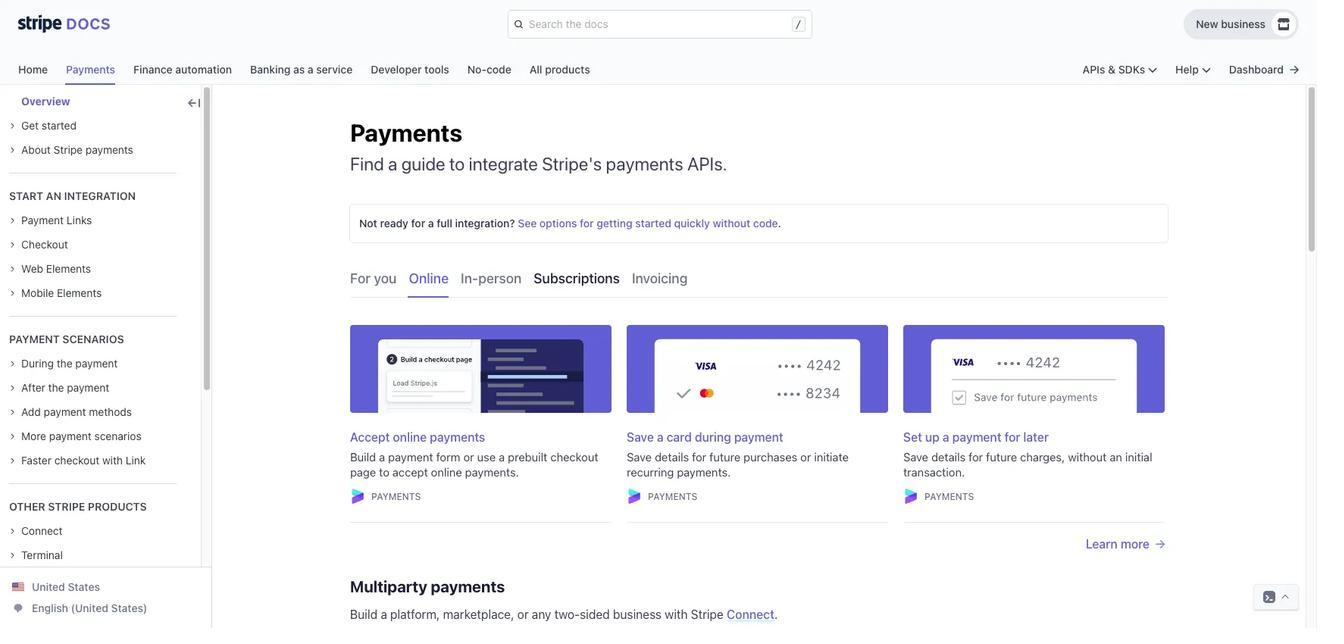 Task type: describe. For each thing, give the bounding box(es) containing it.
dropdown closed image for add payment methods
[[9, 410, 15, 416]]

for for save details for future purchases or initiate recurring payments.
[[692, 450, 707, 464]]

as
[[293, 63, 305, 76]]

page
[[350, 466, 376, 479]]

set up a payment for later
[[904, 431, 1049, 444]]

or for .
[[518, 608, 529, 622]]

mobile elements
[[21, 287, 102, 300]]

get started
[[21, 119, 77, 132]]

web elements
[[21, 262, 91, 275]]

business inside button
[[1222, 17, 1266, 30]]

1 vertical spatial connect link
[[727, 605, 775, 625]]

payments link
[[66, 59, 134, 85]]

faster checkout with link link
[[9, 453, 146, 469]]

products inside all products link
[[545, 63, 590, 76]]

all products
[[530, 63, 590, 76]]

1 vertical spatial .
[[775, 608, 778, 622]]

subscriptions
[[534, 271, 620, 287]]

methods
[[89, 406, 132, 419]]

home
[[18, 63, 48, 76]]

in-
[[461, 271, 479, 287]]

a down accept
[[379, 450, 385, 464]]

without inside save details for future charges, without an initial transaction.
[[1069, 450, 1107, 464]]

save details for future charges, without an initial transaction.
[[904, 450, 1153, 479]]

for for save details for future charges, without an initial transaction.
[[969, 450, 984, 464]]

dropdown closed image for checkout
[[9, 242, 15, 248]]

help button
[[1176, 62, 1212, 77]]

subscriptions button
[[528, 261, 632, 298]]

save for save details for future charges, without an initial transaction.
[[904, 450, 929, 464]]

checkout inside 'link'
[[54, 454, 99, 467]]

banking as a service link
[[250, 59, 371, 85]]

1 vertical spatial scenarios
[[94, 430, 142, 443]]

payments down the an image of the stripe logo link
[[66, 63, 115, 76]]

full
[[437, 217, 453, 230]]

initiate
[[815, 450, 849, 464]]

for left the getting
[[580, 217, 594, 230]]

prebuilt
[[508, 450, 548, 464]]

us image
[[12, 582, 24, 594]]

payment right up
[[953, 431, 1002, 444]]

automation
[[175, 63, 232, 76]]

details for a
[[932, 450, 966, 464]]

dashboard link
[[1230, 62, 1284, 77]]

person
[[479, 271, 522, 287]]

about stripe payments
[[21, 143, 133, 156]]

accept
[[350, 431, 390, 444]]

overview
[[21, 95, 70, 108]]

no-code
[[468, 63, 512, 76]]

invoicing
[[632, 271, 688, 287]]

a left full
[[428, 217, 434, 230]]

sided
[[580, 608, 610, 622]]

terminal
[[21, 549, 63, 562]]

learn more link
[[1087, 535, 1165, 554]]

tab list containing for you
[[344, 261, 1168, 298]]

start
[[9, 190, 43, 202]]

payments find a guide to integrate stripe's payments apis.
[[350, 118, 727, 174]]

a right up
[[943, 431, 950, 444]]

dropdown closed image for after the payment
[[9, 385, 15, 391]]

all products link
[[530, 59, 590, 85]]

about
[[21, 143, 51, 156]]

with inside 'link'
[[102, 454, 123, 467]]

apis & sdks
[[1083, 63, 1146, 76]]

english
[[32, 602, 68, 615]]

0 horizontal spatial business
[[613, 608, 662, 622]]

1 vertical spatial products
[[88, 500, 147, 513]]

more
[[1121, 538, 1150, 551]]

build for build a payment form or use a prebuilt checkout page to accept online payments.
[[350, 450, 376, 464]]

to inside "build a payment form or use a prebuilt checkout page to accept online payments."
[[379, 466, 390, 479]]

an inside save details for future charges, without an initial transaction.
[[1110, 450, 1123, 464]]

any
[[532, 608, 552, 622]]

terminal link
[[9, 548, 63, 563]]

add payment methods
[[21, 406, 132, 419]]

a inside payments find a guide to integrate stripe's payments apis.
[[388, 153, 398, 174]]

dropdown closed image for payment links
[[9, 218, 15, 224]]

transaction.
[[904, 466, 965, 479]]

dropdown closed image for terminal
[[9, 553, 15, 559]]

in-person button
[[455, 261, 534, 298]]

web elements link
[[9, 262, 91, 277]]

/
[[796, 18, 802, 30]]

payment down after the payment
[[44, 406, 86, 419]]

or inside save details for future purchases or initiate recurring payments.
[[801, 450, 812, 464]]

click to collapse the sidebar and hide the navigation image
[[188, 97, 200, 109]]

web
[[21, 262, 43, 275]]

integration
[[64, 190, 136, 202]]

0 vertical spatial scenarios
[[62, 333, 124, 346]]

set up a payment for later link
[[901, 325, 1165, 450]]

Search the docs text field
[[526, 12, 789, 36]]

stripe for payments
[[54, 143, 83, 156]]

future for during
[[710, 450, 741, 464]]

sdks
[[1119, 63, 1146, 76]]

use
[[477, 450, 496, 464]]

an image of the stripe logo link
[[3, 0, 125, 50]]

dropdown closed image for faster
[[9, 458, 15, 464]]

0 horizontal spatial online
[[393, 431, 427, 444]]

payments inside payments find a guide to integrate stripe's payments apis.
[[606, 153, 684, 174]]

faster checkout with link
[[21, 454, 146, 467]]

apis.
[[688, 153, 727, 174]]

online button
[[403, 261, 461, 298]]

multiparty
[[350, 578, 428, 596]]

a left card
[[657, 431, 664, 444]]

online inside "build a payment form or use a prebuilt checkout page to accept online payments."
[[431, 466, 462, 479]]

faster
[[21, 454, 52, 467]]

payment links link
[[9, 213, 92, 228]]

payment up purchases at the right bottom
[[735, 431, 784, 444]]

payment scenarios
[[9, 333, 124, 346]]

1 vertical spatial code
[[754, 217, 778, 230]]

/ button
[[509, 11, 812, 38]]

apis
[[1083, 63, 1106, 76]]

ready
[[380, 217, 409, 230]]

quickly
[[675, 217, 710, 230]]

(united
[[71, 602, 108, 615]]

united
[[32, 581, 65, 594]]

find
[[350, 153, 384, 174]]

future for payment
[[987, 450, 1018, 464]]

a right "use"
[[499, 450, 505, 464]]

started inside get started link
[[42, 119, 77, 132]]

for for not ready for a full integration? see options for getting started quickly without code .
[[411, 217, 426, 230]]

other
[[9, 500, 45, 513]]

dashboard
[[1230, 63, 1284, 76]]

learn more
[[1087, 538, 1150, 551]]

0 horizontal spatial an
[[46, 190, 61, 202]]

platform,
[[391, 608, 440, 622]]

checkout
[[21, 238, 68, 251]]

mobile
[[21, 287, 54, 300]]

no-
[[468, 63, 487, 76]]

0 vertical spatial connect
[[21, 525, 63, 538]]

options
[[540, 217, 577, 230]]

elements for mobile elements
[[57, 287, 102, 300]]

developer
[[371, 63, 422, 76]]



Task type: vqa. For each thing, say whether or not it's contained in the screenshot.
Limit customers to one subscription
no



Task type: locate. For each thing, give the bounding box(es) containing it.
dropdown closed image left about at the top of page
[[9, 147, 15, 153]]

checkout down more payment scenarios link
[[54, 454, 99, 467]]

developer tools link
[[371, 59, 468, 85]]

payment up checkout
[[21, 214, 64, 227]]

payments up integration
[[86, 143, 133, 156]]

0 horizontal spatial connect
[[21, 525, 63, 538]]

elements inside web elements link
[[46, 262, 91, 275]]

future
[[710, 450, 741, 464], [987, 450, 1018, 464]]

0 vertical spatial with
[[102, 454, 123, 467]]

products right all
[[545, 63, 590, 76]]

code right quickly
[[754, 217, 778, 230]]

dropdown closed image for during the payment
[[9, 361, 15, 367]]

dropdown closed image for connect
[[9, 529, 15, 535]]

scenarios up during the payment in the left of the page
[[62, 333, 124, 346]]

banking as a service
[[250, 63, 353, 76]]

0 horizontal spatial to
[[379, 466, 390, 479]]

dropdown closed image left web
[[9, 266, 15, 272]]

learn
[[1087, 538, 1118, 551]]

5 dropdown closed image from the top
[[9, 385, 15, 391]]

payments
[[86, 143, 133, 156], [606, 153, 684, 174], [430, 431, 486, 444], [431, 578, 505, 596]]

1 vertical spatial stripe
[[48, 500, 85, 513]]

1 horizontal spatial future
[[987, 450, 1018, 464]]

set
[[904, 431, 923, 444]]

stripe
[[54, 143, 83, 156], [48, 500, 85, 513], [691, 608, 724, 622]]

checkout right prebuilt
[[551, 450, 599, 464]]

payments. inside save details for future purchases or initiate recurring payments.
[[677, 466, 731, 479]]

not ready for a full integration? see options for getting started quickly without code .
[[359, 217, 782, 230]]

dropdown closed image inside "faster checkout with link" 'link'
[[9, 458, 15, 464]]

0 horizontal spatial details
[[655, 450, 689, 464]]

1 future from the left
[[710, 450, 741, 464]]

.
[[778, 217, 782, 230], [775, 608, 778, 622]]

2 dropdown closed image from the top
[[9, 147, 15, 153]]

future down during
[[710, 450, 741, 464]]

0 vertical spatial products
[[545, 63, 590, 76]]

checkout link
[[9, 237, 68, 253]]

0 vertical spatial to
[[450, 153, 465, 174]]

the up after the payment
[[57, 357, 72, 370]]

5 dropdown closed image from the top
[[9, 458, 15, 464]]

dropdown closed image inside about stripe payments link
[[9, 147, 15, 153]]

an up payment links
[[46, 190, 61, 202]]

dropdown closed image down other
[[9, 529, 15, 535]]

products down link
[[88, 500, 147, 513]]

started
[[42, 119, 77, 132], [636, 217, 672, 230]]

future inside save details for future charges, without an initial transaction.
[[987, 450, 1018, 464]]

4 dropdown closed image from the top
[[9, 434, 15, 440]]

started up about stripe payments link
[[42, 119, 77, 132]]

charges,
[[1021, 450, 1066, 464]]

for left later
[[1005, 431, 1021, 444]]

elements
[[46, 262, 91, 275], [57, 287, 102, 300]]

without right the charges,
[[1069, 450, 1107, 464]]

payment down the add payment methods link
[[49, 430, 92, 443]]

elements up mobile elements
[[46, 262, 91, 275]]

payments inside "accept online payments" link
[[430, 431, 486, 444]]

1 vertical spatial elements
[[57, 287, 102, 300]]

1 vertical spatial the
[[48, 381, 64, 394]]

home link
[[18, 59, 66, 85]]

0 vertical spatial without
[[713, 217, 751, 230]]

2 future from the left
[[987, 450, 1018, 464]]

during
[[695, 431, 732, 444]]

8 dropdown closed image from the top
[[9, 553, 15, 559]]

or inside "build a payment form or use a prebuilt checkout page to accept online payments."
[[464, 450, 474, 464]]

build down multiparty
[[350, 608, 378, 622]]

save inside save details for future purchases or initiate recurring payments.
[[627, 450, 652, 464]]

for
[[411, 217, 426, 230], [580, 217, 594, 230], [1005, 431, 1021, 444], [692, 450, 707, 464], [969, 450, 984, 464]]

stripe for products
[[48, 500, 85, 513]]

united states
[[32, 581, 100, 594]]

1 payments. from the left
[[465, 466, 519, 479]]

2 build from the top
[[350, 608, 378, 622]]

1 vertical spatial payment
[[9, 333, 60, 346]]

save
[[627, 431, 654, 444], [627, 450, 652, 464], [904, 450, 929, 464]]

for down set up a payment for later
[[969, 450, 984, 464]]

or left initiate
[[801, 450, 812, 464]]

1 build from the top
[[350, 450, 376, 464]]

dropdown closed image down start
[[9, 218, 15, 224]]

the inside 'link'
[[57, 357, 72, 370]]

build a platform, marketplace, or any two-sided business with stripe connect .
[[350, 608, 778, 622]]

payments for set
[[925, 491, 975, 503]]

payment up accept
[[388, 450, 433, 464]]

0 vertical spatial elements
[[46, 262, 91, 275]]

payment up add payment methods
[[67, 381, 109, 394]]

for you
[[350, 271, 397, 287]]

new business button
[[1185, 9, 1300, 39]]

dropdown closed image inside checkout link
[[9, 242, 15, 248]]

for down save a card during payment
[[692, 450, 707, 464]]

0 horizontal spatial or
[[464, 450, 474, 464]]

without right quickly
[[713, 217, 751, 230]]

english (united states) button
[[12, 601, 147, 616]]

online up accept
[[393, 431, 427, 444]]

elements down web elements on the top of page
[[57, 287, 102, 300]]

payments. down save a card during payment
[[677, 466, 731, 479]]

1 details from the left
[[655, 450, 689, 464]]

dropdown closed image left mobile
[[9, 290, 15, 297]]

6 dropdown closed image from the top
[[9, 410, 15, 416]]

1 horizontal spatial with
[[665, 608, 688, 622]]

overview link
[[9, 94, 70, 109]]

tab list
[[18, 59, 590, 85], [344, 261, 1168, 298]]

dropdown closed image for mobile elements
[[9, 290, 15, 297]]

dropdown closed image left during
[[9, 361, 15, 367]]

1 horizontal spatial to
[[450, 153, 465, 174]]

accept online payments link
[[347, 325, 612, 450]]

details
[[655, 450, 689, 464], [932, 450, 966, 464]]

english (united states)
[[32, 602, 147, 615]]

more payment scenarios link
[[9, 429, 142, 444]]

1 horizontal spatial payments.
[[677, 466, 731, 479]]

you
[[374, 271, 397, 287]]

1 vertical spatial business
[[613, 608, 662, 622]]

future down set up a payment for later
[[987, 450, 1018, 464]]

for right "ready"
[[411, 217, 426, 230]]

about stripe payments link
[[9, 143, 133, 158]]

save inside save a card during payment link
[[627, 431, 654, 444]]

for inside save details for future charges, without an initial transaction.
[[969, 450, 984, 464]]

1 vertical spatial build
[[350, 608, 378, 622]]

initial
[[1126, 450, 1153, 464]]

dropdown closed image inside web elements link
[[9, 266, 15, 272]]

save inside save details for future charges, without an initial transaction.
[[904, 450, 929, 464]]

without
[[713, 217, 751, 230], [1069, 450, 1107, 464]]

no-code link
[[468, 59, 530, 85]]

dropdown closed image
[[9, 218, 15, 224], [9, 242, 15, 248], [9, 290, 15, 297], [9, 361, 15, 367], [9, 385, 15, 391], [9, 410, 15, 416], [9, 529, 15, 535], [9, 553, 15, 559]]

payments up the marketplace, at the bottom of page
[[431, 578, 505, 596]]

payment links
[[21, 214, 92, 227]]

connect link
[[9, 524, 63, 539], [727, 605, 775, 625]]

1 horizontal spatial business
[[1222, 17, 1266, 30]]

or left any
[[518, 608, 529, 622]]

for inside save details for future purchases or initiate recurring payments.
[[692, 450, 707, 464]]

finance
[[134, 63, 173, 76]]

payment up during
[[9, 333, 60, 346]]

1 vertical spatial to
[[379, 466, 390, 479]]

save for save details for future purchases or initiate recurring payments.
[[627, 450, 652, 464]]

build inside "build a payment form or use a prebuilt checkout page to accept online payments."
[[350, 450, 376, 464]]

1 horizontal spatial started
[[636, 217, 672, 230]]

a down multiparty
[[381, 608, 387, 622]]

1 horizontal spatial connect link
[[727, 605, 775, 625]]

1 vertical spatial with
[[665, 608, 688, 622]]

new business
[[1197, 17, 1266, 30]]

1 vertical spatial an
[[1110, 450, 1123, 464]]

payments down accept
[[372, 491, 421, 503]]

payments down recurring
[[648, 491, 698, 503]]

dropdown closed image for web
[[9, 266, 15, 272]]

1 horizontal spatial code
[[754, 217, 778, 230]]

developer tools
[[371, 63, 450, 76]]

more
[[21, 430, 46, 443]]

online down form
[[431, 466, 462, 479]]

up
[[926, 431, 940, 444]]

dropdown closed image left after
[[9, 385, 15, 391]]

products
[[545, 63, 590, 76], [88, 500, 147, 513]]

all
[[530, 63, 543, 76]]

details down card
[[655, 450, 689, 464]]

with
[[102, 454, 123, 467], [665, 608, 688, 622]]

a right the find
[[388, 153, 398, 174]]

in-person
[[461, 271, 522, 287]]

banking
[[250, 63, 291, 76]]

0 horizontal spatial without
[[713, 217, 751, 230]]

payments up guide
[[350, 118, 463, 147]]

2 vertical spatial stripe
[[691, 608, 724, 622]]

1 vertical spatial connect
[[727, 608, 775, 622]]

1 horizontal spatial without
[[1069, 450, 1107, 464]]

details inside save details for future charges, without an initial transaction.
[[932, 450, 966, 464]]

save for save a card during payment
[[627, 431, 654, 444]]

1 horizontal spatial details
[[932, 450, 966, 464]]

states)
[[111, 602, 147, 615]]

payments for save
[[648, 491, 698, 503]]

the for after
[[48, 381, 64, 394]]

dropdown closed image inside terminal link
[[9, 553, 15, 559]]

code left all
[[487, 63, 512, 76]]

payment for payment links
[[21, 214, 64, 227]]

during the payment
[[21, 357, 118, 370]]

0 vertical spatial online
[[393, 431, 427, 444]]

build
[[350, 450, 376, 464], [350, 608, 378, 622]]

dropdown closed image inside more payment scenarios link
[[9, 434, 15, 440]]

dropdown closed image for get
[[9, 123, 15, 129]]

0 vertical spatial business
[[1222, 17, 1266, 30]]

1 dropdown closed image from the top
[[9, 218, 15, 224]]

0 horizontal spatial checkout
[[54, 454, 99, 467]]

3 dropdown closed image from the top
[[9, 290, 15, 297]]

0 vertical spatial code
[[487, 63, 512, 76]]

tools
[[425, 63, 450, 76]]

1 horizontal spatial or
[[518, 608, 529, 622]]

dropdown closed image inside get started link
[[9, 123, 15, 129]]

card
[[667, 431, 692, 444]]

payment inside 'link'
[[75, 357, 118, 370]]

recurring
[[627, 466, 674, 479]]

links
[[67, 214, 92, 227]]

0 vertical spatial .
[[778, 217, 782, 230]]

elements for web elements
[[46, 262, 91, 275]]

2 details from the left
[[932, 450, 966, 464]]

dropdown closed image left more
[[9, 434, 15, 440]]

a
[[308, 63, 314, 76], [388, 153, 398, 174], [428, 217, 434, 230], [657, 431, 664, 444], [943, 431, 950, 444], [379, 450, 385, 464], [499, 450, 505, 464], [381, 608, 387, 622]]

later
[[1024, 431, 1049, 444]]

build a payment form or use a prebuilt checkout page to accept online payments.
[[350, 450, 599, 479]]

0 vertical spatial tab list
[[18, 59, 590, 85]]

dropdown closed image left terminal
[[9, 553, 15, 559]]

during the payment link
[[9, 356, 118, 372]]

0 horizontal spatial with
[[102, 454, 123, 467]]

3 dropdown closed image from the top
[[9, 266, 15, 272]]

build up page at the left bottom of the page
[[350, 450, 376, 464]]

started left quickly
[[636, 217, 672, 230]]

payments up see options for getting started quickly without code link
[[606, 153, 684, 174]]

payments down transaction.
[[925, 491, 975, 503]]

payments. down "use"
[[465, 466, 519, 479]]

add payment methods link
[[9, 405, 132, 420]]

&
[[1109, 63, 1116, 76]]

dropdown closed image inside after the payment link
[[9, 385, 15, 391]]

1 horizontal spatial products
[[545, 63, 590, 76]]

checkout inside "build a payment form or use a prebuilt checkout page to accept online payments."
[[551, 450, 599, 464]]

1 horizontal spatial checkout
[[551, 450, 599, 464]]

future inside save details for future purchases or initiate recurring payments.
[[710, 450, 741, 464]]

tab list containing home
[[18, 59, 590, 85]]

business right new
[[1222, 17, 1266, 30]]

or for online
[[464, 450, 474, 464]]

apis & sdks button
[[1083, 62, 1158, 77]]

1 vertical spatial tab list
[[344, 261, 1168, 298]]

to inside payments find a guide to integrate stripe's payments apis.
[[450, 153, 465, 174]]

1 horizontal spatial an
[[1110, 450, 1123, 464]]

payments inside payments find a guide to integrate stripe's payments apis.
[[350, 118, 463, 147]]

0 horizontal spatial connect link
[[9, 524, 63, 539]]

the for during
[[57, 357, 72, 370]]

finance automation link
[[134, 59, 250, 85]]

dropdown closed image left checkout
[[9, 242, 15, 248]]

dropdown closed image for more
[[9, 434, 15, 440]]

4 dropdown closed image from the top
[[9, 361, 15, 367]]

payments inside about stripe payments link
[[86, 143, 133, 156]]

0 vertical spatial started
[[42, 119, 77, 132]]

mobile elements link
[[9, 286, 102, 301]]

0 horizontal spatial products
[[88, 500, 147, 513]]

finance automation
[[134, 63, 232, 76]]

1 vertical spatial without
[[1069, 450, 1107, 464]]

business right sided
[[613, 608, 662, 622]]

a right as
[[308, 63, 314, 76]]

payments up form
[[430, 431, 486, 444]]

0 vertical spatial build
[[350, 450, 376, 464]]

states
[[68, 581, 100, 594]]

start an integration
[[9, 190, 136, 202]]

the right after
[[48, 381, 64, 394]]

or left "use"
[[464, 450, 474, 464]]

during
[[21, 357, 54, 370]]

1 horizontal spatial online
[[431, 466, 462, 479]]

0 vertical spatial payment
[[21, 214, 64, 227]]

dropdown closed image left add on the bottom left
[[9, 410, 15, 416]]

0 horizontal spatial code
[[487, 63, 512, 76]]

0 horizontal spatial future
[[710, 450, 741, 464]]

after
[[21, 381, 45, 394]]

7 dropdown closed image from the top
[[9, 529, 15, 535]]

scenarios down methods
[[94, 430, 142, 443]]

form
[[436, 450, 461, 464]]

to right page at the left bottom of the page
[[379, 466, 390, 479]]

details for card
[[655, 450, 689, 464]]

dropdown closed image inside mobile elements link
[[9, 290, 15, 297]]

1 dropdown closed image from the top
[[9, 123, 15, 129]]

dropdown closed image
[[9, 123, 15, 129], [9, 147, 15, 153], [9, 266, 15, 272], [9, 434, 15, 440], [9, 458, 15, 464]]

payments. inside "build a payment form or use a prebuilt checkout page to accept online payments."
[[465, 466, 519, 479]]

dropdown closed image left get
[[9, 123, 15, 129]]

payment inside "build a payment form or use a prebuilt checkout page to accept online payments."
[[388, 450, 433, 464]]

2 payments. from the left
[[677, 466, 731, 479]]

build for build a platform, marketplace, or any two-sided business with stripe connect .
[[350, 608, 378, 622]]

dropdown closed image inside during the payment 'link'
[[9, 361, 15, 367]]

marketplace,
[[443, 608, 514, 622]]

elements inside mobile elements link
[[57, 287, 102, 300]]

link
[[126, 454, 146, 467]]

1 horizontal spatial connect
[[727, 608, 775, 622]]

1 vertical spatial online
[[431, 466, 462, 479]]

dropdown closed image left faster
[[9, 458, 15, 464]]

save a card during payment
[[627, 431, 784, 444]]

payment down payment scenarios at the bottom
[[75, 357, 118, 370]]

2 dropdown closed image from the top
[[9, 242, 15, 248]]

add
[[21, 406, 41, 419]]

0 vertical spatial stripe
[[54, 143, 83, 156]]

details up transaction.
[[932, 450, 966, 464]]

2 horizontal spatial or
[[801, 450, 812, 464]]

payments for accept
[[372, 491, 421, 503]]

0 horizontal spatial payments.
[[465, 466, 519, 479]]

to right guide
[[450, 153, 465, 174]]

dropdown closed image inside the add payment methods link
[[9, 410, 15, 416]]

0 vertical spatial connect link
[[9, 524, 63, 539]]

an image of the stripe logo image
[[18, 14, 110, 33]]

integrate
[[469, 153, 538, 174]]

details inside save details for future purchases or initiate recurring payments.
[[655, 450, 689, 464]]

0 vertical spatial the
[[57, 357, 72, 370]]

the
[[57, 357, 72, 370], [48, 381, 64, 394]]

payment for payment scenarios
[[9, 333, 60, 346]]

dropdown closed image inside payment links link
[[9, 218, 15, 224]]

1 vertical spatial started
[[636, 217, 672, 230]]

two-
[[555, 608, 580, 622]]

an left initial
[[1110, 450, 1123, 464]]

0 horizontal spatial started
[[42, 119, 77, 132]]

dropdown closed image for about
[[9, 147, 15, 153]]

0 vertical spatial an
[[46, 190, 61, 202]]



